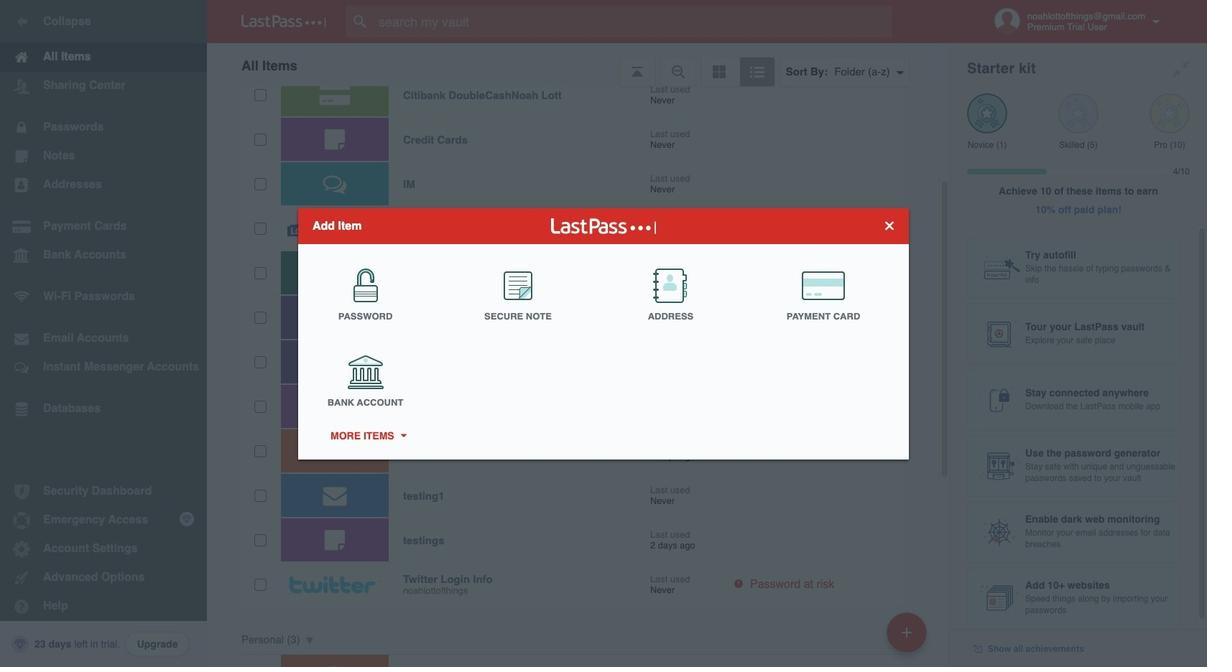 Task type: describe. For each thing, give the bounding box(es) containing it.
new item navigation
[[882, 609, 936, 668]]

lastpass image
[[242, 15, 326, 28]]

new item image
[[902, 628, 912, 638]]

search my vault text field
[[347, 6, 921, 37]]



Task type: vqa. For each thing, say whether or not it's contained in the screenshot.
text field
no



Task type: locate. For each thing, give the bounding box(es) containing it.
Search search field
[[347, 6, 921, 37]]

dialog
[[298, 208, 910, 460]]

caret right image
[[398, 434, 409, 438]]

vault options navigation
[[207, 43, 950, 86]]

main navigation navigation
[[0, 0, 207, 668]]



